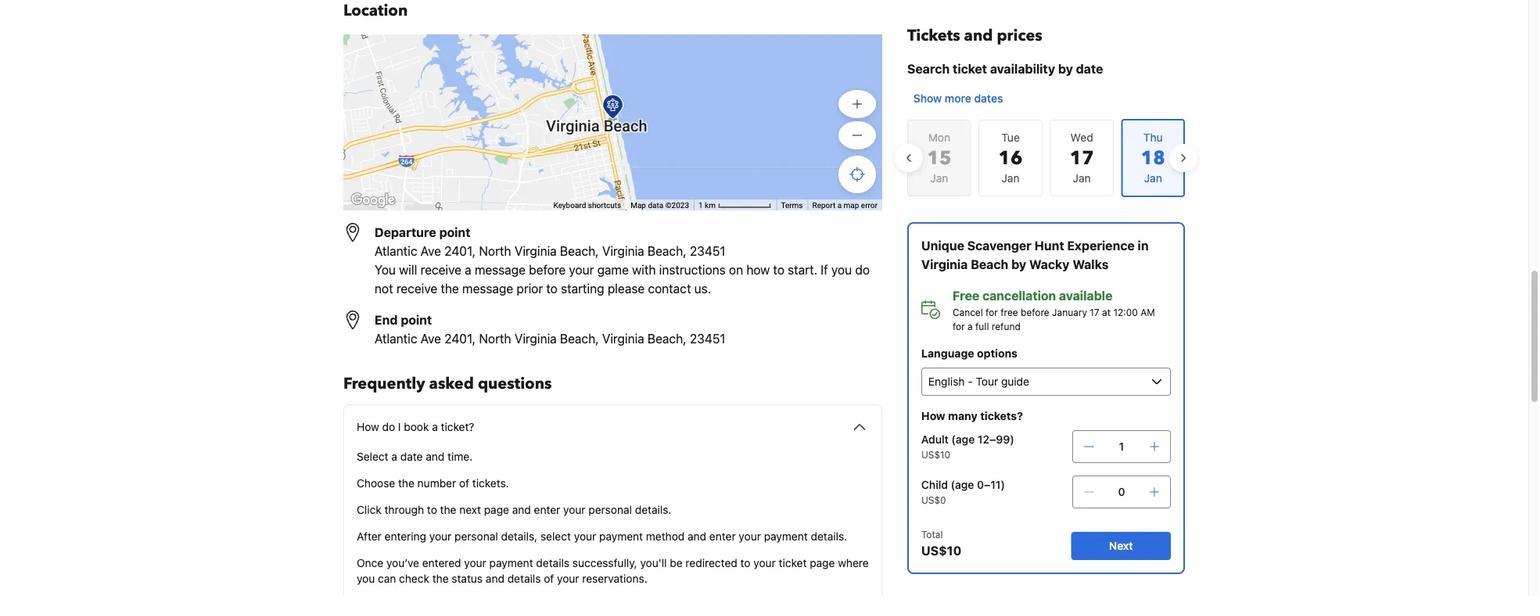 Task type: vqa. For each thing, say whether or not it's contained in the screenshot.
12 Option
no



Task type: describe. For each thing, give the bounding box(es) containing it.
a right select
[[392, 450, 397, 463]]

1 vertical spatial receive
[[397, 281, 438, 296]]

the left next
[[440, 504, 457, 516]]

availability
[[990, 61, 1056, 76]]

click through to the next page and enter your personal details.
[[357, 504, 672, 516]]

2 horizontal spatial payment
[[764, 530, 808, 543]]

1 horizontal spatial for
[[986, 307, 998, 318]]

us$0
[[922, 495, 946, 505]]

successfully,
[[573, 557, 637, 570]]

wed
[[1071, 131, 1094, 144]]

you
[[375, 263, 396, 277]]

will
[[399, 263, 417, 277]]

(age for adult
[[952, 433, 975, 446]]

through
[[385, 504, 424, 516]]

16
[[999, 145, 1023, 171]]

and left prices
[[964, 25, 993, 47]]

1 horizontal spatial date
[[1076, 61, 1104, 76]]

virginia down please
[[602, 331, 645, 346]]

terms
[[781, 201, 803, 210]]

select
[[357, 450, 389, 463]]

end
[[375, 313, 398, 327]]

not
[[375, 281, 393, 296]]

report
[[813, 201, 836, 210]]

show
[[914, 92, 942, 105]]

prices
[[997, 25, 1043, 47]]

once you've entered your payment details successfully, you'll be redirected to your ticket page where you can check the status and details of your reservations.
[[357, 557, 869, 585]]

2401, for departure
[[445, 244, 476, 259]]

jan for 16
[[1002, 172, 1020, 185]]

2401, for end
[[445, 331, 476, 346]]

wed 17 jan
[[1070, 131, 1094, 185]]

child (age 0–11) us$0
[[922, 478, 1005, 505]]

payment inside once you've entered your payment details successfully, you'll be redirected to your ticket page where you can check the status and details of your reservations.
[[490, 557, 533, 570]]

date inside how do i book a ticket? element
[[400, 450, 423, 463]]

how do i book a ticket?
[[357, 421, 475, 433]]

cancellation
[[983, 288, 1056, 303]]

you'll
[[640, 557, 667, 570]]

how
[[747, 263, 770, 277]]

terms link
[[781, 201, 803, 210]]

total
[[922, 529, 943, 540]]

a inside departure point atlantic ave 2401, north virginia beach, virginia beach, 23451 you will receive a message before your game with instructions on how to start. if you do not receive the message prior to starting please contact us.
[[465, 263, 472, 277]]

after entering your personal details, select your payment method and enter your payment details.
[[357, 530, 848, 543]]

how do i book a ticket? button
[[357, 418, 869, 437]]

beach
[[971, 257, 1009, 272]]

your inside departure point atlantic ave 2401, north virginia beach, virginia beach, 23451 you will receive a message before your game with instructions on how to start. if you do not receive the message prior to starting please contact us.
[[569, 263, 594, 277]]

0 horizontal spatial enter
[[534, 504, 561, 516]]

show more dates button
[[908, 85, 1010, 113]]

departure point atlantic ave 2401, north virginia beach, virginia beach, 23451 you will receive a message before your game with instructions on how to start. if you do not receive the message prior to starting please contact us.
[[375, 225, 870, 296]]

2 us$10 from the top
[[922, 543, 962, 558]]

to down choose the number of tickets.
[[427, 504, 437, 516]]

data
[[648, 201, 664, 210]]

23451 for departure point atlantic ave 2401, north virginia beach, virginia beach, 23451 you will receive a message before your game with instructions on how to start. if you do not receive the message prior to starting please contact us.
[[690, 244, 726, 259]]

region containing 15
[[895, 113, 1198, 203]]

tickets.
[[472, 477, 509, 490]]

keyboard
[[554, 201, 586, 210]]

total us$10
[[922, 529, 962, 558]]

tickets?
[[981, 410, 1023, 423]]

am
[[1141, 307, 1156, 318]]

tickets
[[908, 25, 961, 47]]

departure
[[375, 225, 436, 240]]

1 vertical spatial enter
[[710, 530, 736, 543]]

asked
[[429, 373, 474, 395]]

free
[[1001, 307, 1019, 318]]

google image
[[347, 190, 399, 210]]

unique
[[922, 238, 965, 253]]

end point atlantic ave 2401, north virginia beach, virginia beach, 23451
[[375, 313, 726, 346]]

12–99)
[[978, 433, 1015, 446]]

language options
[[922, 347, 1018, 360]]

questions
[[478, 373, 552, 395]]

after
[[357, 530, 382, 543]]

please
[[608, 281, 645, 296]]

jan for 17
[[1073, 172, 1091, 185]]

0 vertical spatial details
[[536, 557, 570, 570]]

0 horizontal spatial personal
[[455, 530, 498, 543]]

1 horizontal spatial payment
[[599, 530, 643, 543]]

point for end
[[401, 313, 432, 327]]

1 vertical spatial message
[[462, 281, 513, 296]]

frequently
[[344, 373, 425, 395]]

details,
[[501, 530, 538, 543]]

click
[[357, 504, 382, 516]]

atlantic for departure
[[375, 244, 417, 259]]

0 vertical spatial by
[[1059, 61, 1073, 76]]

where
[[838, 557, 869, 570]]

mon
[[929, 131, 951, 144]]

and up details,
[[512, 504, 531, 516]]

0
[[1119, 486, 1126, 498]]

how for how many tickets?
[[922, 410, 946, 423]]

a inside free cancellation available cancel for free before january 17 at 12:00 am for a full refund
[[968, 321, 973, 332]]

1 for 1 km
[[699, 201, 703, 210]]

©2023
[[666, 201, 689, 210]]

shortcuts
[[588, 201, 621, 210]]

us.
[[695, 281, 711, 296]]

choose the number of tickets.
[[357, 477, 509, 490]]

tue 16 jan
[[999, 131, 1023, 185]]

map data ©2023
[[631, 201, 689, 210]]

instructions
[[659, 263, 726, 277]]

with
[[632, 263, 656, 277]]

starting
[[561, 281, 605, 296]]

1 km button
[[694, 200, 777, 211]]

to right "prior"
[[546, 281, 558, 296]]

the up through
[[398, 477, 415, 490]]

0 vertical spatial message
[[475, 263, 526, 277]]

1 horizontal spatial ticket
[[953, 61, 988, 76]]

entered
[[422, 557, 461, 570]]

report a map error
[[813, 201, 878, 210]]

can
[[378, 572, 396, 585]]

the inside once you've entered your payment details successfully, you'll be redirected to your ticket page where you can check the status and details of your reservations.
[[432, 572, 449, 585]]



Task type: locate. For each thing, give the bounding box(es) containing it.
0 vertical spatial page
[[484, 504, 509, 516]]

0 vertical spatial enter
[[534, 504, 561, 516]]

hunt
[[1035, 238, 1065, 253]]

ticket up show more dates
[[953, 61, 988, 76]]

1 vertical spatial 23451
[[690, 331, 726, 346]]

receive down will
[[397, 281, 438, 296]]

before inside free cancellation available cancel for free before january 17 at 12:00 am for a full refund
[[1021, 307, 1050, 318]]

details. up where
[[811, 530, 848, 543]]

12:00
[[1114, 307, 1138, 318]]

personal down next
[[455, 530, 498, 543]]

experience
[[1068, 238, 1135, 253]]

(age inside child (age 0–11) us$0
[[951, 478, 974, 491]]

the right not
[[441, 281, 459, 296]]

0 horizontal spatial point
[[401, 313, 432, 327]]

a left full
[[968, 321, 973, 332]]

(age inside adult (age 12–99) us$10
[[952, 433, 975, 446]]

ticket?
[[441, 421, 475, 433]]

1 horizontal spatial 1
[[1119, 440, 1125, 453]]

0 horizontal spatial jan
[[931, 172, 949, 185]]

0 horizontal spatial do
[[382, 421, 395, 433]]

1 horizontal spatial by
[[1059, 61, 1073, 76]]

and up redirected
[[688, 530, 707, 543]]

0 vertical spatial (age
[[952, 433, 975, 446]]

1 vertical spatial date
[[400, 450, 423, 463]]

child
[[922, 478, 948, 491]]

2 north from the top
[[479, 331, 511, 346]]

1 vertical spatial details
[[508, 572, 541, 585]]

payment
[[599, 530, 643, 543], [764, 530, 808, 543], [490, 557, 533, 570]]

us$10 down "adult"
[[922, 449, 951, 460]]

ave inside departure point atlantic ave 2401, north virginia beach, virginia beach, 23451 you will receive a message before your game with instructions on how to start. if you do not receive the message prior to starting please contact us.
[[421, 244, 441, 259]]

how up "adult"
[[922, 410, 946, 423]]

contact
[[648, 281, 691, 296]]

1 vertical spatial atlantic
[[375, 331, 417, 346]]

17 inside region
[[1070, 145, 1094, 171]]

the inside departure point atlantic ave 2401, north virginia beach, virginia beach, 23451 you will receive a message before your game with instructions on how to start. if you do not receive the message prior to starting please contact us.
[[441, 281, 459, 296]]

ave
[[421, 244, 441, 259], [421, 331, 441, 346]]

0 vertical spatial do
[[855, 263, 870, 277]]

how for how do i book a ticket?
[[357, 421, 379, 433]]

to right redirected
[[741, 557, 751, 570]]

before down cancellation
[[1021, 307, 1050, 318]]

0 horizontal spatial page
[[484, 504, 509, 516]]

entering
[[385, 530, 427, 543]]

how do i book a ticket? element
[[357, 437, 869, 596]]

0 vertical spatial 17
[[1070, 145, 1094, 171]]

search ticket availability by date
[[908, 61, 1104, 76]]

1 vertical spatial 2401,
[[445, 331, 476, 346]]

how many tickets?
[[922, 410, 1023, 423]]

1 jan from the left
[[931, 172, 949, 185]]

on
[[729, 263, 743, 277]]

point inside departure point atlantic ave 2401, north virginia beach, virginia beach, 23451 you will receive a message before your game with instructions on how to start. if you do not receive the message prior to starting please contact us.
[[439, 225, 471, 240]]

of left tickets.
[[459, 477, 470, 490]]

3 jan from the left
[[1073, 172, 1091, 185]]

jan inside mon 15 jan
[[931, 172, 949, 185]]

1 vertical spatial ave
[[421, 331, 441, 346]]

1 2401, from the top
[[445, 244, 476, 259]]

reservations.
[[582, 572, 648, 585]]

redirected
[[686, 557, 738, 570]]

(age down many
[[952, 433, 975, 446]]

do left i
[[382, 421, 395, 433]]

1 horizontal spatial jan
[[1002, 172, 1020, 185]]

0 horizontal spatial how
[[357, 421, 379, 433]]

you right if
[[832, 263, 852, 277]]

0 vertical spatial 23451
[[690, 244, 726, 259]]

by inside the unique scavenger hunt experience in virginia beach by wacky walks
[[1012, 257, 1027, 272]]

a left map
[[838, 201, 842, 210]]

0 vertical spatial us$10
[[922, 449, 951, 460]]

by down scavenger
[[1012, 257, 1027, 272]]

north inside departure point atlantic ave 2401, north virginia beach, virginia beach, 23451 you will receive a message before your game with instructions on how to start. if you do not receive the message prior to starting please contact us.
[[479, 244, 511, 259]]

do inside 'dropdown button'
[[382, 421, 395, 433]]

a right book on the left bottom of the page
[[432, 421, 438, 433]]

do right if
[[855, 263, 870, 277]]

tickets and prices
[[908, 25, 1043, 47]]

personal
[[589, 504, 632, 516], [455, 530, 498, 543]]

15
[[928, 145, 952, 171]]

1 horizontal spatial details.
[[811, 530, 848, 543]]

next button
[[1072, 532, 1171, 560]]

jan down 16
[[1002, 172, 1020, 185]]

2401, inside end point atlantic ave 2401, north virginia beach, virginia beach, 23451
[[445, 331, 476, 346]]

and
[[964, 25, 993, 47], [426, 450, 445, 463], [512, 504, 531, 516], [688, 530, 707, 543], [486, 572, 505, 585]]

point for departure
[[439, 225, 471, 240]]

beach,
[[560, 244, 599, 259], [648, 244, 687, 259], [560, 331, 599, 346], [648, 331, 687, 346]]

you down once
[[357, 572, 375, 585]]

point right end
[[401, 313, 432, 327]]

you inside once you've entered your payment details successfully, you'll be redirected to your ticket page where you can check the status and details of your reservations.
[[357, 572, 375, 585]]

1 inside button
[[699, 201, 703, 210]]

for down cancel
[[953, 321, 965, 332]]

1 km
[[699, 201, 718, 210]]

more
[[945, 92, 972, 105]]

0 vertical spatial receive
[[421, 263, 462, 277]]

map
[[844, 201, 859, 210]]

0 vertical spatial point
[[439, 225, 471, 240]]

0 horizontal spatial 1
[[699, 201, 703, 210]]

0 vertical spatial before
[[529, 263, 566, 277]]

details down select
[[536, 557, 570, 570]]

error
[[861, 201, 878, 210]]

free cancellation available cancel for free before january 17 at 12:00 am for a full refund
[[953, 288, 1156, 332]]

2 ave from the top
[[421, 331, 441, 346]]

1 vertical spatial page
[[810, 557, 835, 570]]

by
[[1059, 61, 1073, 76], [1012, 257, 1027, 272]]

january
[[1052, 307, 1088, 318]]

1 horizontal spatial page
[[810, 557, 835, 570]]

time.
[[448, 450, 473, 463]]

jan for 15
[[931, 172, 949, 185]]

you
[[832, 263, 852, 277], [357, 572, 375, 585]]

23451 for end point atlantic ave 2401, north virginia beach, virginia beach, 23451
[[690, 331, 726, 346]]

virginia up questions
[[515, 331, 557, 346]]

1 horizontal spatial do
[[855, 263, 870, 277]]

date down how do i book a ticket? at the left bottom
[[400, 450, 423, 463]]

i
[[398, 421, 401, 433]]

0 horizontal spatial ticket
[[779, 557, 807, 570]]

0 vertical spatial details.
[[635, 504, 672, 516]]

start.
[[788, 263, 818, 277]]

before up "prior"
[[529, 263, 566, 277]]

23451 up instructions
[[690, 244, 726, 259]]

before
[[529, 263, 566, 277], [1021, 307, 1050, 318]]

virginia
[[515, 244, 557, 259], [602, 244, 645, 259], [922, 257, 968, 272], [515, 331, 557, 346], [602, 331, 645, 346]]

map region
[[186, 0, 987, 367]]

unique scavenger hunt experience in virginia beach by wacky walks
[[922, 238, 1149, 272]]

enter up select
[[534, 504, 561, 516]]

virginia inside the unique scavenger hunt experience in virginia beach by wacky walks
[[922, 257, 968, 272]]

region
[[895, 113, 1198, 203]]

you inside departure point atlantic ave 2401, north virginia beach, virginia beach, 23451 you will receive a message before your game with instructions on how to start. if you do not receive the message prior to starting please contact us.
[[832, 263, 852, 277]]

message up "prior"
[[475, 263, 526, 277]]

by right availability
[[1059, 61, 1073, 76]]

page right next
[[484, 504, 509, 516]]

2 jan from the left
[[1002, 172, 1020, 185]]

a
[[838, 201, 842, 210], [465, 263, 472, 277], [968, 321, 973, 332], [432, 421, 438, 433], [392, 450, 397, 463]]

page left where
[[810, 557, 835, 570]]

1 vertical spatial for
[[953, 321, 965, 332]]

jan inside wed 17 jan
[[1073, 172, 1091, 185]]

2 horizontal spatial jan
[[1073, 172, 1091, 185]]

0 vertical spatial you
[[832, 263, 852, 277]]

available
[[1059, 288, 1113, 303]]

0 horizontal spatial for
[[953, 321, 965, 332]]

and inside once you've entered your payment details successfully, you'll be redirected to your ticket page where you can check the status and details of your reservations.
[[486, 572, 505, 585]]

0 horizontal spatial payment
[[490, 557, 533, 570]]

0 vertical spatial personal
[[589, 504, 632, 516]]

how inside how do i book a ticket? 'dropdown button'
[[357, 421, 379, 433]]

2401,
[[445, 244, 476, 259], [445, 331, 476, 346]]

1 vertical spatial before
[[1021, 307, 1050, 318]]

before inside departure point atlantic ave 2401, north virginia beach, virginia beach, 23451 you will receive a message before your game with instructions on how to start. if you do not receive the message prior to starting please contact us.
[[529, 263, 566, 277]]

1 vertical spatial point
[[401, 313, 432, 327]]

search
[[908, 61, 950, 76]]

how up select
[[357, 421, 379, 433]]

2401, inside departure point atlantic ave 2401, north virginia beach, virginia beach, 23451 you will receive a message before your game with instructions on how to start. if you do not receive the message prior to starting please contact us.
[[445, 244, 476, 259]]

(age right child
[[951, 478, 974, 491]]

0 vertical spatial for
[[986, 307, 998, 318]]

1 us$10 from the top
[[922, 449, 951, 460]]

map
[[631, 201, 646, 210]]

0 vertical spatial north
[[479, 244, 511, 259]]

virginia up "prior"
[[515, 244, 557, 259]]

1 atlantic from the top
[[375, 244, 417, 259]]

1 north from the top
[[479, 244, 511, 259]]

and left time.
[[426, 450, 445, 463]]

personal up after entering your personal details, select your payment method and enter your payment details.
[[589, 504, 632, 516]]

date right availability
[[1076, 61, 1104, 76]]

1 left km
[[699, 201, 703, 210]]

1 vertical spatial us$10
[[922, 543, 962, 558]]

north for end
[[479, 331, 511, 346]]

1 horizontal spatial personal
[[589, 504, 632, 516]]

0 horizontal spatial date
[[400, 450, 423, 463]]

walks
[[1073, 257, 1109, 272]]

enter
[[534, 504, 561, 516], [710, 530, 736, 543]]

language
[[922, 347, 975, 360]]

details
[[536, 557, 570, 570], [508, 572, 541, 585]]

ave for end
[[421, 331, 441, 346]]

do inside departure point atlantic ave 2401, north virginia beach, virginia beach, 23451 you will receive a message before your game with instructions on how to start. if you do not receive the message prior to starting please contact us.
[[855, 263, 870, 277]]

once
[[357, 557, 384, 570]]

be
[[670, 557, 683, 570]]

at
[[1103, 307, 1111, 318]]

of inside once you've entered your payment details successfully, you'll be redirected to your ticket page where you can check the status and details of your reservations.
[[544, 572, 554, 585]]

0 vertical spatial date
[[1076, 61, 1104, 76]]

enter up redirected
[[710, 530, 736, 543]]

0 horizontal spatial details.
[[635, 504, 672, 516]]

game
[[597, 263, 629, 277]]

23451 down us.
[[690, 331, 726, 346]]

tue
[[1002, 131, 1020, 144]]

for up full
[[986, 307, 998, 318]]

beach, down starting on the top of the page
[[560, 331, 599, 346]]

atlantic for end
[[375, 331, 417, 346]]

status
[[452, 572, 483, 585]]

1 ave from the top
[[421, 244, 441, 259]]

receive right will
[[421, 263, 462, 277]]

of
[[459, 477, 470, 490], [544, 572, 554, 585]]

dates
[[975, 92, 1003, 105]]

number
[[418, 477, 456, 490]]

0 horizontal spatial before
[[529, 263, 566, 277]]

atlantic
[[375, 244, 417, 259], [375, 331, 417, 346]]

17 left at on the bottom
[[1090, 307, 1100, 318]]

options
[[977, 347, 1018, 360]]

in
[[1138, 238, 1149, 253]]

refund
[[992, 321, 1021, 332]]

0–11)
[[977, 478, 1005, 491]]

23451 inside departure point atlantic ave 2401, north virginia beach, virginia beach, 23451 you will receive a message before your game with instructions on how to start. if you do not receive the message prior to starting please contact us.
[[690, 244, 726, 259]]

date
[[1076, 61, 1104, 76], [400, 450, 423, 463]]

ticket left where
[[779, 557, 807, 570]]

book
[[404, 421, 429, 433]]

(age for child
[[951, 478, 974, 491]]

beach, up with
[[648, 244, 687, 259]]

0 vertical spatial of
[[459, 477, 470, 490]]

and right the status in the left bottom of the page
[[486, 572, 505, 585]]

0 vertical spatial 1
[[699, 201, 703, 210]]

atlantic inside end point atlantic ave 2401, north virginia beach, virginia beach, 23451
[[375, 331, 417, 346]]

0 horizontal spatial by
[[1012, 257, 1027, 272]]

ave inside end point atlantic ave 2401, north virginia beach, virginia beach, 23451
[[421, 331, 441, 346]]

keyboard shortcuts
[[554, 201, 621, 210]]

atlantic inside departure point atlantic ave 2401, north virginia beach, virginia beach, 23451 you will receive a message before your game with instructions on how to start. if you do not receive the message prior to starting please contact us.
[[375, 244, 417, 259]]

message left "prior"
[[462, 281, 513, 296]]

1
[[699, 201, 703, 210], [1119, 440, 1125, 453]]

17
[[1070, 145, 1094, 171], [1090, 307, 1100, 318]]

1 vertical spatial you
[[357, 572, 375, 585]]

us$10 inside adult (age 12–99) us$10
[[922, 449, 951, 460]]

1 horizontal spatial you
[[832, 263, 852, 277]]

ave down departure
[[421, 244, 441, 259]]

1 vertical spatial ticket
[[779, 557, 807, 570]]

of down select
[[544, 572, 554, 585]]

point
[[439, 225, 471, 240], [401, 313, 432, 327]]

keyboard shortcuts button
[[554, 200, 621, 211]]

the down entered
[[432, 572, 449, 585]]

details. up method
[[635, 504, 672, 516]]

1 horizontal spatial of
[[544, 572, 554, 585]]

a right will
[[465, 263, 472, 277]]

1 horizontal spatial how
[[922, 410, 946, 423]]

1 vertical spatial 17
[[1090, 307, 1100, 318]]

2 23451 from the top
[[690, 331, 726, 346]]

1 horizontal spatial enter
[[710, 530, 736, 543]]

1 vertical spatial of
[[544, 572, 554, 585]]

jan down wed
[[1073, 172, 1091, 185]]

to right how at the left top of the page
[[773, 263, 785, 277]]

to inside once you've entered your payment details successfully, you'll be redirected to your ticket page where you can check the status and details of your reservations.
[[741, 557, 751, 570]]

1 horizontal spatial before
[[1021, 307, 1050, 318]]

2 atlantic from the top
[[375, 331, 417, 346]]

1 vertical spatial north
[[479, 331, 511, 346]]

0 horizontal spatial of
[[459, 477, 470, 490]]

1 vertical spatial do
[[382, 421, 395, 433]]

0 vertical spatial 2401,
[[445, 244, 476, 259]]

1 up the 0
[[1119, 440, 1125, 453]]

1 vertical spatial by
[[1012, 257, 1027, 272]]

us$10
[[922, 449, 951, 460], [922, 543, 962, 558]]

north inside end point atlantic ave 2401, north virginia beach, virginia beach, 23451
[[479, 331, 511, 346]]

adult (age 12–99) us$10
[[922, 433, 1015, 460]]

you've
[[387, 557, 419, 570]]

page inside once you've entered your payment details successfully, you'll be redirected to your ticket page where you can check the status and details of your reservations.
[[810, 557, 835, 570]]

report a map error link
[[813, 201, 878, 210]]

17 down wed
[[1070, 145, 1094, 171]]

0 horizontal spatial you
[[357, 572, 375, 585]]

jan inside tue 16 jan
[[1002, 172, 1020, 185]]

1 vertical spatial 1
[[1119, 440, 1125, 453]]

message
[[475, 263, 526, 277], [462, 281, 513, 296]]

1 horizontal spatial point
[[439, 225, 471, 240]]

1 23451 from the top
[[690, 244, 726, 259]]

select
[[541, 530, 571, 543]]

23451 inside end point atlantic ave 2401, north virginia beach, virginia beach, 23451
[[690, 331, 726, 346]]

us$10 down total
[[922, 543, 962, 558]]

jan down the 15
[[931, 172, 949, 185]]

1 vertical spatial (age
[[951, 478, 974, 491]]

17 inside free cancellation available cancel for free before january 17 at 12:00 am for a full refund
[[1090, 307, 1100, 318]]

point right departure
[[439, 225, 471, 240]]

ticket inside once you've entered your payment details successfully, you'll be redirected to your ticket page where you can check the status and details of your reservations.
[[779, 557, 807, 570]]

full
[[976, 321, 989, 332]]

details.
[[635, 504, 672, 516], [811, 530, 848, 543]]

atlantic down departure
[[375, 244, 417, 259]]

virginia down the unique
[[922, 257, 968, 272]]

prior
[[517, 281, 543, 296]]

1 vertical spatial personal
[[455, 530, 498, 543]]

0 vertical spatial atlantic
[[375, 244, 417, 259]]

to
[[773, 263, 785, 277], [546, 281, 558, 296], [427, 504, 437, 516], [741, 557, 751, 570]]

adult
[[922, 433, 949, 446]]

beach, up starting on the top of the page
[[560, 244, 599, 259]]

method
[[646, 530, 685, 543]]

north
[[479, 244, 511, 259], [479, 331, 511, 346]]

ave for departure
[[421, 244, 441, 259]]

many
[[948, 410, 978, 423]]

free
[[953, 288, 980, 303]]

details down details,
[[508, 572, 541, 585]]

your
[[569, 263, 594, 277], [563, 504, 586, 516], [429, 530, 452, 543], [574, 530, 596, 543], [739, 530, 761, 543], [464, 557, 487, 570], [754, 557, 776, 570], [557, 572, 579, 585]]

next
[[460, 504, 481, 516]]

1 for 1
[[1119, 440, 1125, 453]]

0 vertical spatial ticket
[[953, 61, 988, 76]]

ave up frequently asked questions
[[421, 331, 441, 346]]

scavenger
[[968, 238, 1032, 253]]

0 vertical spatial ave
[[421, 244, 441, 259]]

point inside end point atlantic ave 2401, north virginia beach, virginia beach, 23451
[[401, 313, 432, 327]]

beach, down contact
[[648, 331, 687, 346]]

atlantic down end
[[375, 331, 417, 346]]

1 vertical spatial details.
[[811, 530, 848, 543]]

a inside 'dropdown button'
[[432, 421, 438, 433]]

virginia up 'game'
[[602, 244, 645, 259]]

2 2401, from the top
[[445, 331, 476, 346]]

north for departure
[[479, 244, 511, 259]]



